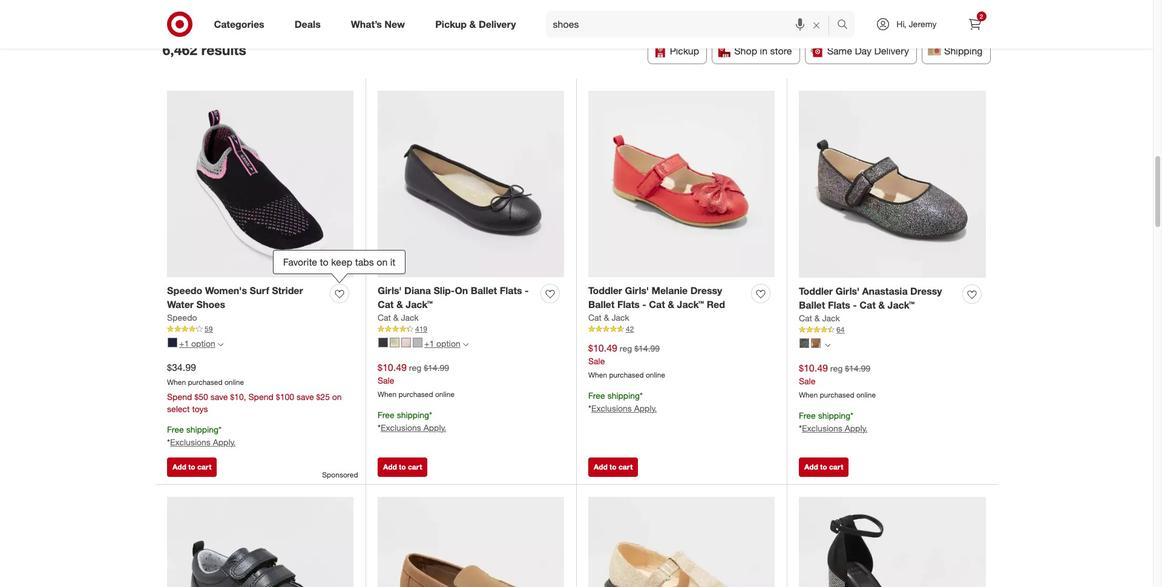 Task type: vqa. For each thing, say whether or not it's contained in the screenshot.
the left NORTHGATE
no



Task type: describe. For each thing, give the bounding box(es) containing it.
jack™ for anastasia
[[888, 299, 915, 311]]

melanie
[[652, 285, 688, 297]]

delivery for pickup & delivery
[[479, 18, 516, 30]]

$25
[[316, 392, 330, 402]]

girls' inside the girls' diana slip-on ballet flats - cat & jack™
[[378, 285, 402, 297]]

free for girls' diana slip-on ballet flats - cat & jack™
[[378, 410, 395, 420]]

price button
[[611, 0, 654, 26]]

shipping for toddler girls' melanie dressy ballet flats - cat & jack™ red
[[608, 390, 640, 401]]

slip-
[[434, 285, 455, 297]]

$10,
[[230, 392, 246, 402]]

add for speedo women's surf strider water shoes
[[173, 463, 186, 472]]

What can we help you find? suggestions appear below search field
[[546, 11, 841, 38]]

6,462
[[163, 41, 197, 58]]

cat & jack for toddler girls' anastasia dressy ballet flats - cat & jack™
[[799, 313, 840, 323]]

strider
[[272, 285, 303, 297]]

to for speedo women's surf strider water shoes
[[188, 463, 195, 472]]

sold by
[[669, 6, 702, 18]]

shop in store button
[[712, 38, 800, 64]]

free for toddler girls' anastasia dressy ballet flats - cat & jack™
[[799, 410, 816, 421]]

& inside the girls' diana slip-on ballet flats - cat & jack™
[[396, 299, 403, 311]]

add to cart for toddler girls' anastasia dressy ballet flats - cat & jack™
[[805, 463, 844, 472]]

delivery for same day delivery
[[874, 45, 909, 57]]

59
[[205, 325, 213, 334]]

free shipping * * exclusions apply. for girls' diana slip-on ballet flats - cat & jack™
[[378, 410, 446, 433]]

results
[[201, 41, 246, 58]]

- for melanie
[[643, 299, 646, 311]]

cart for toddler girls' anastasia dressy ballet flats - cat & jack™
[[829, 463, 844, 472]]

add for toddler girls' anastasia dressy ballet flats - cat & jack™
[[805, 463, 818, 472]]

favorite
[[283, 256, 317, 268]]

1 save from the left
[[210, 392, 228, 402]]

toddler girls' melanie dressy ballet flats - cat & jack™ red link
[[588, 284, 746, 312]]

shoes
[[196, 299, 225, 311]]

cat & jack link for toddler girls' anastasia dressy ballet flats - cat & jack™
[[799, 312, 840, 325]]

$50
[[195, 392, 208, 402]]

same
[[827, 45, 852, 57]]

jeremy
[[909, 19, 937, 29]]

reg for girls' diana slip-on ballet flats - cat & jack™
[[409, 363, 422, 373]]

filter
[[189, 6, 210, 18]]

cat & jack for toddler girls' melanie dressy ballet flats - cat & jack™ red
[[588, 312, 629, 323]]

cat & jack link for girls' diana slip-on ballet flats - cat & jack™
[[378, 312, 419, 324]]

$10.49 reg $14.99 sale when purchased online for girls' diana slip-on ballet flats - cat & jack™
[[378, 362, 455, 399]]

exclusions apply. button for toddler girls' anastasia dressy ballet flats - cat & jack™
[[802, 422, 868, 435]]

black image
[[378, 338, 388, 347]]

anastasia
[[862, 285, 908, 298]]

free shipping * * exclusions apply. for toddler girls' anastasia dressy ballet flats - cat & jack™
[[799, 410, 868, 433]]

deals
[[295, 18, 321, 30]]

what's new
[[351, 18, 405, 30]]

speedo women's surf strider water shoes
[[167, 285, 303, 311]]

shipping
[[944, 45, 983, 57]]

online for girls' diana slip-on ballet flats - cat & jack™
[[435, 390, 455, 399]]

cat inside toddler girls' melanie dressy ballet flats - cat & jack™ red
[[649, 299, 665, 311]]

2 link
[[962, 11, 988, 38]]

add to cart button for toddler girls' melanie dressy ballet flats - cat & jack™ red
[[588, 458, 638, 477]]

pickup button
[[648, 38, 707, 64]]

sale for toddler girls' melanie dressy ballet flats - cat & jack™ red
[[588, 356, 605, 366]]

jack for toddler girls' melanie dressy ballet flats - cat & jack™ red
[[612, 312, 629, 323]]

shop in store
[[735, 45, 792, 57]]

ballet for toddler girls' anastasia dressy ballet flats - cat & jack™
[[799, 299, 825, 311]]

add to cart button for speedo women's surf strider water shoes
[[167, 458, 217, 477]]

tabs
[[355, 256, 374, 268]]

filter button
[[163, 0, 219, 26]]

girls' diana slip-on ballet flats - cat & jack™
[[378, 285, 529, 311]]

cart for girls' diana slip-on ballet flats - cat & jack™
[[408, 463, 422, 472]]

deals link
[[284, 11, 336, 38]]

1 option from the left
[[191, 339, 215, 349]]

same day delivery
[[827, 45, 909, 57]]

to for toddler girls' melanie dressy ballet flats - cat & jack™ red
[[610, 463, 617, 472]]

toddler girls' melanie dressy ballet flats - cat & jack™ red
[[588, 285, 725, 311]]

toddler girls' anastasia dressy ballet flats - cat & jack™
[[799, 285, 942, 311]]

$10.49 for toddler girls' melanie dressy ballet flats - cat & jack™ red
[[588, 342, 617, 354]]

when for toddler girls' anastasia dressy ballet flats - cat & jack™
[[799, 391, 818, 400]]

2 +1 from the left
[[424, 339, 434, 349]]

$10.49 reg $14.99 sale when purchased online for toddler girls' anastasia dressy ballet flats - cat & jack™
[[799, 362, 876, 400]]

hi,
[[897, 19, 907, 29]]

42
[[626, 325, 634, 334]]

$100
[[276, 392, 294, 402]]

favorite to keep tabs on it
[[283, 256, 396, 268]]

cat inside the girls' diana slip-on ballet flats - cat & jack™
[[378, 299, 394, 311]]

sold by button
[[659, 0, 712, 26]]

flats for girls' diana slip-on ballet flats - cat & jack™
[[500, 285, 522, 297]]

sale for toddler girls' anastasia dressy ballet flats - cat & jack™
[[799, 376, 816, 386]]

jack for toddler girls' anastasia dressy ballet flats - cat & jack™
[[822, 313, 840, 323]]

toddler for toddler girls' melanie dressy ballet flats - cat & jack™ red
[[588, 285, 622, 297]]

select
[[167, 404, 190, 414]]

1 +1 from the left
[[179, 339, 189, 349]]

apply. for anastasia
[[845, 423, 868, 433]]

on inside $34.99 when purchased online spend $50 save $10, spend $100 save $25 on select toys
[[332, 392, 342, 402]]

flats for toddler girls' melanie dressy ballet flats - cat & jack™ red
[[617, 299, 640, 311]]

6,462 results
[[163, 41, 246, 58]]

girls' for toddler girls' anastasia dressy ballet flats - cat & jack™
[[836, 285, 860, 298]]

add to cart button for girls' diana slip-on ballet flats - cat & jack™
[[378, 458, 428, 477]]

exclusions apply. button for girls' diana slip-on ballet flats - cat & jack™
[[381, 422, 446, 434]]

online for toddler girls' anastasia dressy ballet flats - cat & jack™
[[857, 391, 876, 400]]

surf
[[250, 285, 269, 297]]

42 link
[[588, 324, 775, 335]]

color button
[[511, 0, 555, 26]]

store
[[770, 45, 792, 57]]

speedo link
[[167, 312, 197, 324]]

all colors element for $10.49
[[825, 341, 831, 348]]

add to cart for toddler girls' melanie dressy ballet flats - cat & jack™ red
[[594, 463, 633, 472]]

add for toddler girls' melanie dressy ballet flats - cat & jack™ red
[[594, 463, 608, 472]]

sale for girls' diana slip-on ballet flats - cat & jack™
[[378, 375, 394, 386]]

shipping button
[[922, 38, 991, 64]]

all colors element for $34.99
[[218, 340, 223, 348]]

red
[[707, 299, 725, 311]]

online inside $34.99 when purchased online spend $50 save $10, spend $100 save $25 on select toys
[[225, 378, 244, 387]]

hi, jeremy
[[897, 19, 937, 29]]

sponsored
[[322, 471, 358, 480]]

to for toddler girls' anastasia dressy ballet flats - cat & jack™
[[820, 463, 827, 472]]

& inside toddler girls' melanie dressy ballet flats - cat & jack™ red
[[668, 299, 675, 311]]

dressy for toddler girls' anastasia dressy ballet flats - cat & jack™
[[911, 285, 942, 298]]

2
[[980, 13, 983, 20]]

cart for speedo women's surf strider water shoes
[[197, 463, 212, 472]]

64 link
[[799, 325, 986, 335]]

$34.99 when purchased online spend $50 save $10, spend $100 save $25 on select toys
[[167, 362, 342, 414]]

2 option from the left
[[437, 339, 461, 349]]

new
[[385, 18, 405, 30]]

categories
[[214, 18, 264, 30]]

blush image
[[811, 338, 821, 348]]

add for girls' diana slip-on ballet flats - cat & jack™
[[383, 463, 397, 472]]

black image
[[800, 338, 809, 348]]



Task type: locate. For each thing, give the bounding box(es) containing it.
2 horizontal spatial ballet
[[799, 299, 825, 311]]

2 horizontal spatial cat & jack link
[[799, 312, 840, 325]]

flats
[[500, 285, 522, 297], [617, 299, 640, 311], [828, 299, 851, 311]]

reg down the 42
[[620, 343, 632, 354]]

2 +1 option from the left
[[424, 339, 461, 349]]

1 horizontal spatial flats
[[617, 299, 640, 311]]

1 horizontal spatial on
[[377, 256, 388, 268]]

2 horizontal spatial reg
[[831, 363, 843, 374]]

- for slip-
[[525, 285, 529, 297]]

when for girls' diana slip-on ballet flats - cat & jack™
[[378, 390, 397, 399]]

+1 option button down 419
[[373, 334, 474, 354]]

1 horizontal spatial all colors element
[[825, 341, 831, 348]]

on left it
[[377, 256, 388, 268]]

1 horizontal spatial +1 option
[[424, 339, 461, 349]]

add to cart button
[[167, 458, 217, 477], [378, 458, 428, 477], [588, 458, 638, 477], [799, 458, 849, 477]]

cat & jack link
[[378, 312, 419, 324], [588, 312, 629, 324], [799, 312, 840, 325]]

$14.99 down 42 link
[[635, 343, 660, 354]]

flats inside toddler girls' anastasia dressy ballet flats - cat & jack™
[[828, 299, 851, 311]]

0 horizontal spatial option
[[191, 339, 215, 349]]

cat & jack link up the 64
[[799, 312, 840, 325]]

all colors + 1 more colors element
[[463, 340, 468, 348]]

spend up select
[[167, 392, 192, 402]]

1 horizontal spatial +1
[[424, 339, 434, 349]]

reg down silver image
[[409, 363, 422, 373]]

purchased for girls' diana slip-on ballet flats - cat & jack™
[[399, 390, 433, 399]]

categories link
[[204, 11, 280, 38]]

girls' diana slip-on ballet flats - cat & jack™ link
[[378, 284, 536, 312]]

dressy inside toddler girls' melanie dressy ballet flats - cat & jack™ red
[[691, 285, 722, 297]]

toddler inside toddler girls' melanie dressy ballet flats - cat & jack™ red
[[588, 285, 622, 297]]

0 horizontal spatial +1 option button
[[162, 334, 229, 354]]

purchased up $50
[[188, 378, 223, 387]]

$10.49 for toddler girls' anastasia dressy ballet flats - cat & jack™
[[799, 362, 828, 374]]

delivery right day
[[874, 45, 909, 57]]

speedo women's surf strider water shoes image
[[167, 91, 354, 277], [167, 91, 354, 277]]

1 +1 option from the left
[[179, 339, 215, 349]]

cat & jack link up the 42
[[588, 312, 629, 324]]

ballet for toddler girls' melanie dressy ballet flats - cat & jack™ red
[[588, 299, 615, 311]]

cat
[[378, 299, 394, 311], [649, 299, 665, 311], [860, 299, 876, 311], [378, 312, 391, 323], [588, 312, 602, 323], [799, 313, 812, 323]]

4 cart from the left
[[829, 463, 844, 472]]

exclusions apply. button for toddler girls' melanie dressy ballet flats - cat & jack™ red
[[591, 402, 657, 415]]

exclusions
[[591, 403, 632, 413], [381, 422, 421, 433], [802, 423, 843, 433], [170, 437, 211, 447]]

3 add to cart button from the left
[[588, 458, 638, 477]]

1 horizontal spatial toddler
[[799, 285, 833, 298]]

ballet inside toddler girls' melanie dressy ballet flats - cat & jack™ red
[[588, 299, 615, 311]]

$14.99 for anastasia
[[845, 363, 871, 374]]

gold image
[[390, 338, 400, 347]]

apply. for melanie
[[634, 403, 657, 413]]

1 horizontal spatial spend
[[249, 392, 274, 402]]

0 horizontal spatial $14.99
[[424, 363, 449, 373]]

purchased for toddler girls' anastasia dressy ballet flats - cat & jack™
[[820, 391, 855, 400]]

cat & jack link for toddler girls' melanie dressy ballet flats - cat & jack™ red
[[588, 312, 629, 324]]

2 spend from the left
[[249, 392, 274, 402]]

water
[[167, 299, 194, 311]]

+1 option left the all colors + 1 more colors element
[[424, 339, 461, 349]]

0 horizontal spatial girls'
[[378, 285, 402, 297]]

$10.49 reg $14.99 sale when purchased online
[[588, 342, 665, 380], [378, 362, 455, 399], [799, 362, 876, 400]]

4 add to cart button from the left
[[799, 458, 849, 477]]

59 link
[[167, 324, 354, 335]]

sale
[[588, 356, 605, 366], [378, 375, 394, 386], [799, 376, 816, 386]]

all colors element right blush image
[[825, 341, 831, 348]]

2 +1 option button from the left
[[373, 334, 474, 354]]

+1
[[179, 339, 189, 349], [424, 339, 434, 349]]

add
[[173, 463, 186, 472], [383, 463, 397, 472], [594, 463, 608, 472], [805, 463, 818, 472]]

jack up the 64
[[822, 313, 840, 323]]

2 horizontal spatial $10.49
[[799, 362, 828, 374]]

2 add to cart button from the left
[[378, 458, 428, 477]]

0 horizontal spatial -
[[525, 285, 529, 297]]

0 horizontal spatial $10.49
[[378, 362, 407, 374]]

girls' inside toddler girls' anastasia dressy ballet flats - cat & jack™
[[836, 285, 860, 298]]

4 add from the left
[[805, 463, 818, 472]]

delivery inside button
[[874, 45, 909, 57]]

ballet inside toddler girls' anastasia dressy ballet flats - cat & jack™
[[799, 299, 825, 311]]

all colors element down shoes
[[218, 340, 223, 348]]

dressy up red
[[691, 285, 722, 297]]

save left the $25
[[297, 392, 314, 402]]

0 horizontal spatial on
[[332, 392, 342, 402]]

pickup
[[435, 18, 467, 30], [670, 45, 699, 57]]

0 horizontal spatial all colors element
[[218, 340, 223, 348]]

purchased inside $34.99 when purchased online spend $50 save $10, spend $100 save $25 on select toys
[[188, 378, 223, 387]]

in
[[760, 45, 768, 57]]

spend
[[167, 392, 192, 402], [249, 392, 274, 402]]

free
[[588, 390, 605, 401], [378, 410, 395, 420], [799, 410, 816, 421], [167, 424, 184, 435]]

apply.
[[634, 403, 657, 413], [424, 422, 446, 433], [845, 423, 868, 433], [213, 437, 236, 447]]

girls' inside toddler girls' melanie dressy ballet flats - cat & jack™ red
[[625, 285, 649, 297]]

toddler for toddler girls' anastasia dressy ballet flats - cat & jack™
[[799, 285, 833, 298]]

$10.49 reg $14.99 sale when purchased online for toddler girls' melanie dressy ballet flats - cat & jack™ red
[[588, 342, 665, 380]]

2 horizontal spatial -
[[853, 299, 857, 311]]

- for anastasia
[[853, 299, 857, 311]]

pickup right new
[[435, 18, 467, 30]]

419 link
[[378, 324, 564, 335]]

1 +1 option button from the left
[[162, 334, 229, 354]]

what's
[[351, 18, 382, 30]]

speedo for speedo women's surf strider water shoes
[[167, 285, 202, 297]]

cat & jack up the 64
[[799, 313, 840, 323]]

cat & jack up the gold icon
[[378, 312, 419, 323]]

jack up 419
[[401, 312, 419, 323]]

search
[[832, 19, 861, 31]]

0 horizontal spatial flats
[[500, 285, 522, 297]]

1 horizontal spatial sale
[[588, 356, 605, 366]]

0 horizontal spatial +1
[[179, 339, 189, 349]]

toddler girls' melanie dressy ballet flats - cat & jack™ red image
[[588, 91, 775, 277], [588, 91, 775, 277]]

speedo down water
[[167, 312, 197, 323]]

0 horizontal spatial +1 option
[[179, 339, 215, 349]]

exclusions for toddler girls' anastasia dressy ballet flats - cat & jack™
[[802, 423, 843, 433]]

day
[[855, 45, 872, 57]]

on right the $25
[[332, 392, 342, 402]]

blush image
[[401, 338, 411, 347]]

free for toddler girls' melanie dressy ballet flats - cat & jack™ red
[[588, 390, 605, 401]]

women's
[[205, 285, 247, 297]]

same day delivery button
[[805, 38, 917, 64]]

$14.99
[[635, 343, 660, 354], [424, 363, 449, 373], [845, 363, 871, 374]]

add to cart for girls' diana slip-on ballet flats - cat & jack™
[[383, 463, 422, 472]]

-
[[525, 285, 529, 297], [643, 299, 646, 311], [853, 299, 857, 311]]

option down 59 on the left bottom of the page
[[191, 339, 215, 349]]

&
[[469, 18, 476, 30], [396, 299, 403, 311], [668, 299, 675, 311], [879, 299, 885, 311], [393, 312, 399, 323], [604, 312, 609, 323], [815, 313, 820, 323]]

0 horizontal spatial dressy
[[691, 285, 722, 297]]

1 horizontal spatial delivery
[[874, 45, 909, 57]]

speedo women's surf strider water shoes link
[[167, 284, 325, 312]]

dressy for toddler girls' melanie dressy ballet flats - cat & jack™ red
[[691, 285, 722, 297]]

toddler girls' anastasia dressy ballet flats - cat & jack™ link
[[799, 285, 958, 312]]

jack™ down the melanie
[[677, 299, 704, 311]]

1 horizontal spatial save
[[297, 392, 314, 402]]

1 add from the left
[[173, 463, 186, 472]]

toddler inside toddler girls' anastasia dressy ballet flats - cat & jack™
[[799, 285, 833, 298]]

cart for toddler girls' melanie dressy ballet flats - cat & jack™ red
[[619, 463, 633, 472]]

$34.99
[[167, 362, 196, 374]]

4 add to cart from the left
[[805, 463, 844, 472]]

+1 right silver image
[[424, 339, 434, 349]]

3 add from the left
[[594, 463, 608, 472]]

0 horizontal spatial sale
[[378, 375, 394, 386]]

flats for toddler girls' anastasia dressy ballet flats - cat & jack™
[[828, 299, 851, 311]]

1 horizontal spatial all colors image
[[825, 342, 831, 348]]

$14.99 down the 64 "link" at right
[[845, 363, 871, 374]]

0 horizontal spatial save
[[210, 392, 228, 402]]

0 vertical spatial pickup
[[435, 18, 467, 30]]

1 horizontal spatial +1 option button
[[373, 334, 474, 354]]

+1 option
[[179, 339, 215, 349], [424, 339, 461, 349]]

0 horizontal spatial delivery
[[479, 18, 516, 30]]

jack™ down the anastasia
[[888, 299, 915, 311]]

all colors element
[[218, 340, 223, 348], [825, 341, 831, 348]]

diana
[[404, 285, 431, 297]]

keep
[[331, 256, 352, 268]]

flats inside toddler girls' melanie dressy ballet flats - cat & jack™ red
[[617, 299, 640, 311]]

+1 right navy 'icon'
[[179, 339, 189, 349]]

purchased for toddler girls' melanie dressy ballet flats - cat & jack™ red
[[609, 371, 644, 380]]

2 horizontal spatial cat & jack
[[799, 313, 840, 323]]

jack™ for melanie
[[677, 299, 704, 311]]

$14.99 for melanie
[[635, 343, 660, 354]]

option
[[191, 339, 215, 349], [437, 339, 461, 349]]

cat inside toddler girls' anastasia dressy ballet flats - cat & jack™
[[860, 299, 876, 311]]

purchased down blush image
[[820, 391, 855, 400]]

when
[[588, 371, 607, 380], [167, 378, 186, 387], [378, 390, 397, 399], [799, 391, 818, 400]]

0 vertical spatial delivery
[[479, 18, 516, 30]]

price
[[621, 6, 644, 18]]

2 horizontal spatial girls'
[[836, 285, 860, 298]]

all colors image for $10.49
[[825, 342, 831, 348]]

cat & jack for girls' diana slip-on ballet flats - cat & jack™
[[378, 312, 419, 323]]

search button
[[832, 11, 861, 40]]

jack™ for slip-
[[406, 299, 433, 311]]

1 vertical spatial pickup
[[670, 45, 699, 57]]

1 horizontal spatial jack
[[612, 312, 629, 323]]

free shipping * * exclusions apply. for toddler girls' melanie dressy ballet flats - cat & jack™ red
[[588, 390, 657, 413]]

1 vertical spatial speedo
[[167, 312, 197, 323]]

1 horizontal spatial ballet
[[588, 299, 615, 311]]

pickup & delivery link
[[425, 11, 531, 38]]

all colors image for $34.99
[[218, 342, 223, 347]]

add to cart
[[173, 463, 212, 472], [383, 463, 422, 472], [594, 463, 633, 472], [805, 463, 844, 472]]

jack
[[401, 312, 419, 323], [612, 312, 629, 323], [822, 313, 840, 323]]

pickup & delivery
[[435, 18, 516, 30]]

toddler girls' londyn lug sole mary jane shoes - cat & jack™ gold image
[[588, 497, 775, 587], [588, 497, 775, 587]]

+1 option button for $10.49
[[373, 334, 474, 354]]

pickup inside button
[[670, 45, 699, 57]]

to for girls' diana slip-on ballet flats - cat & jack™
[[399, 463, 406, 472]]

flats right on
[[500, 285, 522, 297]]

2 speedo from the top
[[167, 312, 197, 323]]

speedo
[[167, 285, 202, 297], [167, 312, 197, 323]]

on
[[377, 256, 388, 268], [332, 392, 342, 402]]

flats up the 42
[[617, 299, 640, 311]]

boys' alden suede slip-on loafers - cat & jack™ image
[[378, 497, 564, 587], [378, 497, 564, 587]]

1 vertical spatial on
[[332, 392, 342, 402]]

pickup for pickup
[[670, 45, 699, 57]]

2 horizontal spatial $10.49 reg $14.99 sale when purchased online
[[799, 362, 876, 400]]

$10.49 reg $14.99 sale when purchased online down blush image
[[799, 362, 876, 400]]

2 horizontal spatial sale
[[799, 376, 816, 386]]

to
[[320, 256, 329, 268], [188, 463, 195, 472], [399, 463, 406, 472], [610, 463, 617, 472], [820, 463, 827, 472]]

reg for toddler girls' melanie dressy ballet flats - cat & jack™ red
[[620, 343, 632, 354]]

pickup for pickup & delivery
[[435, 18, 467, 30]]

on
[[455, 285, 468, 297]]

pickup down what can we help you find? suggestions appear below search box
[[670, 45, 699, 57]]

$14.99 down 419
[[424, 363, 449, 373]]

speedo up water
[[167, 285, 202, 297]]

jack™ down diana
[[406, 299, 433, 311]]

by
[[691, 6, 702, 18]]

1 horizontal spatial pickup
[[670, 45, 699, 57]]

flats inside the girls' diana slip-on ballet flats - cat & jack™
[[500, 285, 522, 297]]

purchased down silver image
[[399, 390, 433, 399]]

64
[[837, 325, 845, 334]]

delivery
[[479, 18, 516, 30], [874, 45, 909, 57]]

jack™
[[406, 299, 433, 311], [677, 299, 704, 311], [888, 299, 915, 311]]

2 horizontal spatial jack
[[822, 313, 840, 323]]

1 add to cart from the left
[[173, 463, 212, 472]]

0 vertical spatial speedo
[[167, 285, 202, 297]]

reg for toddler girls' anastasia dressy ballet flats - cat & jack™
[[831, 363, 843, 374]]

ballet for girls' diana slip-on ballet flats - cat & jack™
[[471, 285, 497, 297]]

$14.99 for slip-
[[424, 363, 449, 373]]

$10.49
[[588, 342, 617, 354], [378, 362, 407, 374], [799, 362, 828, 374]]

1 horizontal spatial -
[[643, 299, 646, 311]]

silver image
[[413, 338, 423, 347]]

apply. for slip-
[[424, 422, 446, 433]]

when for toddler girls' melanie dressy ballet flats - cat & jack™ red
[[588, 371, 607, 380]]

1 horizontal spatial option
[[437, 339, 461, 349]]

shipping for toddler girls' anastasia dressy ballet flats - cat & jack™
[[818, 410, 851, 421]]

- inside toddler girls' melanie dressy ballet flats - cat & jack™ red
[[643, 299, 646, 311]]

0 horizontal spatial spend
[[167, 392, 192, 402]]

delivery left "color"
[[479, 18, 516, 30]]

1 add to cart button from the left
[[167, 458, 217, 477]]

+1 option button for $34.99
[[162, 334, 229, 354]]

girls' left diana
[[378, 285, 402, 297]]

$10.49 reg $14.99 sale when purchased online down the 42
[[588, 342, 665, 380]]

it
[[390, 256, 396, 268]]

1 horizontal spatial $10.49 reg $14.99 sale when purchased online
[[588, 342, 665, 380]]

2 cart from the left
[[408, 463, 422, 472]]

all colors image down shoes
[[218, 342, 223, 347]]

+1 option down 59 on the left bottom of the page
[[179, 339, 215, 349]]

when inside $34.99 when purchased online spend $50 save $10, spend $100 save $25 on select toys
[[167, 378, 186, 387]]

speedo inside speedo women's surf strider water shoes
[[167, 285, 202, 297]]

0 horizontal spatial jack
[[401, 312, 419, 323]]

0 horizontal spatial toddler
[[588, 285, 622, 297]]

0 horizontal spatial cat & jack
[[378, 312, 419, 323]]

- inside the girls' diana slip-on ballet flats - cat & jack™
[[525, 285, 529, 297]]

cat & jack up the 42
[[588, 312, 629, 323]]

jack up the 42
[[612, 312, 629, 323]]

1 horizontal spatial girls'
[[625, 285, 649, 297]]

0 vertical spatial on
[[377, 256, 388, 268]]

shop
[[735, 45, 757, 57]]

flats up the 64
[[828, 299, 851, 311]]

1 horizontal spatial $10.49
[[588, 342, 617, 354]]

girls' diana slip-on ballet flats - cat & jack™ image
[[378, 91, 564, 277], [378, 91, 564, 277]]

0 horizontal spatial all colors image
[[218, 342, 223, 347]]

0 horizontal spatial jack™
[[406, 299, 433, 311]]

online for toddler girls' melanie dressy ballet flats - cat & jack™ red
[[646, 371, 665, 380]]

all colors + 1 more colors image
[[463, 342, 468, 347]]

jack™ inside the girls' diana slip-on ballet flats - cat & jack™
[[406, 299, 433, 311]]

women's noir rhinestone platform heels - a new day™ jet black image
[[799, 497, 986, 587], [799, 497, 986, 587]]

0 horizontal spatial cat & jack link
[[378, 312, 419, 324]]

2 horizontal spatial jack™
[[888, 299, 915, 311]]

1 horizontal spatial cat & jack link
[[588, 312, 629, 324]]

all colors image
[[218, 342, 223, 347], [825, 342, 831, 348]]

toddler boys' dino sneakers - cat & jack™ image
[[167, 497, 354, 587], [167, 497, 354, 587]]

0 horizontal spatial ballet
[[471, 285, 497, 297]]

1 cart from the left
[[197, 463, 212, 472]]

2 horizontal spatial flats
[[828, 299, 851, 311]]

girls' left the anastasia
[[836, 285, 860, 298]]

$10.49 reg $14.99 sale when purchased online down silver image
[[378, 362, 455, 399]]

what's new link
[[341, 11, 420, 38]]

ballet inside the girls' diana slip-on ballet flats - cat & jack™
[[471, 285, 497, 297]]

option left the all colors + 1 more colors element
[[437, 339, 461, 349]]

1 vertical spatial delivery
[[874, 45, 909, 57]]

2 add from the left
[[383, 463, 397, 472]]

$10.49 for girls' diana slip-on ballet flats - cat & jack™
[[378, 362, 407, 374]]

add to cart for speedo women's surf strider water shoes
[[173, 463, 212, 472]]

toys
[[192, 404, 208, 414]]

0 horizontal spatial pickup
[[435, 18, 467, 30]]

sold
[[669, 6, 689, 18]]

0 horizontal spatial $10.49 reg $14.99 sale when purchased online
[[378, 362, 455, 399]]

color
[[521, 6, 545, 18]]

navy image
[[168, 338, 177, 347]]

dressy right the anastasia
[[911, 285, 942, 298]]

1 horizontal spatial dressy
[[911, 285, 942, 298]]

exclusions for girls' diana slip-on ballet flats - cat & jack™
[[381, 422, 421, 433]]

add to cart button for toddler girls' anastasia dressy ballet flats - cat & jack™
[[799, 458, 849, 477]]

419
[[415, 325, 427, 334]]

shipping for girls' diana slip-on ballet flats - cat & jack™
[[397, 410, 429, 420]]

brand button
[[560, 0, 606, 26]]

+1 option button
[[162, 334, 229, 354], [373, 334, 474, 354]]

0 horizontal spatial reg
[[409, 363, 422, 373]]

*
[[640, 390, 643, 401], [588, 403, 591, 413], [429, 410, 432, 420], [851, 410, 854, 421], [378, 422, 381, 433], [799, 423, 802, 433], [219, 424, 222, 435], [167, 437, 170, 447]]

exclusions for toddler girls' melanie dressy ballet flats - cat & jack™ red
[[591, 403, 632, 413]]

1 horizontal spatial $14.99
[[635, 343, 660, 354]]

girls' left the melanie
[[625, 285, 649, 297]]

cart
[[197, 463, 212, 472], [408, 463, 422, 472], [619, 463, 633, 472], [829, 463, 844, 472]]

1 speedo from the top
[[167, 285, 202, 297]]

cat & jack
[[378, 312, 419, 323], [588, 312, 629, 323], [799, 313, 840, 323]]

save right $50
[[210, 392, 228, 402]]

toddler girls' anastasia dressy ballet flats - cat & jack™ image
[[799, 91, 986, 278], [799, 91, 986, 278]]

1 spend from the left
[[167, 392, 192, 402]]

jack™ inside toddler girls' melanie dressy ballet flats - cat & jack™ red
[[677, 299, 704, 311]]

jack for girls' diana slip-on ballet flats - cat & jack™
[[401, 312, 419, 323]]

purchased down the 42
[[609, 371, 644, 380]]

all colors image right blush image
[[825, 342, 831, 348]]

speedo for speedo
[[167, 312, 197, 323]]

1 horizontal spatial cat & jack
[[588, 312, 629, 323]]

purchased
[[609, 371, 644, 380], [188, 378, 223, 387], [399, 390, 433, 399], [820, 391, 855, 400]]

reg down the 64
[[831, 363, 843, 374]]

3 add to cart from the left
[[594, 463, 633, 472]]

jack™ inside toddler girls' anastasia dressy ballet flats - cat & jack™
[[888, 299, 915, 311]]

toddler
[[588, 285, 622, 297], [799, 285, 833, 298]]

2 save from the left
[[297, 392, 314, 402]]

brand
[[570, 6, 596, 18]]

girls' for toddler girls' melanie dressy ballet flats - cat & jack™ red
[[625, 285, 649, 297]]

2 horizontal spatial $14.99
[[845, 363, 871, 374]]

- inside toddler girls' anastasia dressy ballet flats - cat & jack™
[[853, 299, 857, 311]]

girls'
[[378, 285, 402, 297], [625, 285, 649, 297], [836, 285, 860, 298]]

dressy
[[691, 285, 722, 297], [911, 285, 942, 298]]

free shipping * * exclusions apply.
[[588, 390, 657, 413], [378, 410, 446, 433], [799, 410, 868, 433], [167, 424, 236, 447]]

2 add to cart from the left
[[383, 463, 422, 472]]

reg
[[620, 343, 632, 354], [409, 363, 422, 373], [831, 363, 843, 374]]

dressy inside toddler girls' anastasia dressy ballet flats - cat & jack™
[[911, 285, 942, 298]]

& inside toddler girls' anastasia dressy ballet flats - cat & jack™
[[879, 299, 885, 311]]

spend right $10,
[[249, 392, 274, 402]]

1 horizontal spatial jack™
[[677, 299, 704, 311]]

1 horizontal spatial reg
[[620, 343, 632, 354]]

3 cart from the left
[[619, 463, 633, 472]]

cat & jack link up the gold icon
[[378, 312, 419, 324]]

+1 option button down 59 on the left bottom of the page
[[162, 334, 229, 354]]



